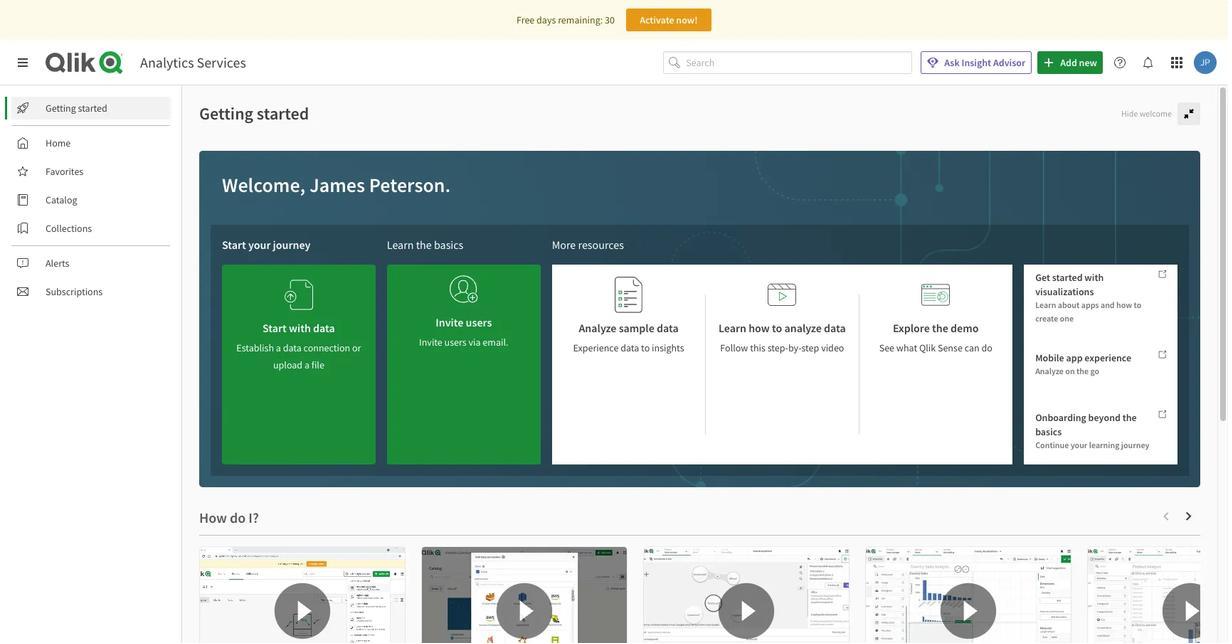 Task type: vqa. For each thing, say whether or not it's contained in the screenshot.
resources
yes



Task type: locate. For each thing, give the bounding box(es) containing it.
started inside navigation pane element
[[78, 102, 107, 115]]

home link
[[11, 132, 171, 154]]

data up upload
[[283, 342, 302, 354]]

learn up follow
[[719, 321, 746, 335]]

0 horizontal spatial basics
[[434, 238, 463, 252]]

1 horizontal spatial your
[[1071, 440, 1088, 450]]

analyze inside the mobile app experience analyze on the go
[[1036, 366, 1064, 376]]

1 horizontal spatial how
[[1117, 300, 1132, 310]]

1 vertical spatial learn
[[1036, 300, 1056, 310]]

demo
[[951, 321, 979, 335]]

new
[[1079, 56, 1097, 69]]

catalog
[[46, 194, 77, 206]]

analyze sample data image
[[615, 276, 643, 314]]

1 vertical spatial invite
[[419, 336, 443, 349]]

to inside get started with visualizations learn about apps and how to create one
[[1134, 300, 1142, 310]]

0 horizontal spatial analyze
[[579, 321, 617, 335]]

the left go
[[1077, 366, 1089, 376]]

email.
[[483, 336, 508, 349]]

1 vertical spatial with
[[289, 321, 311, 335]]

data up the "video"
[[824, 321, 846, 335]]

Search text field
[[686, 51, 913, 74]]

journey right learning
[[1121, 440, 1150, 450]]

0 vertical spatial invite
[[436, 315, 464, 329]]

the up "sense"
[[932, 321, 948, 335]]

to
[[1134, 300, 1142, 310], [772, 321, 782, 335], [641, 342, 650, 354]]

the right beyond
[[1123, 411, 1137, 424]]

1 horizontal spatial learn
[[719, 321, 746, 335]]

getting inside navigation pane element
[[46, 102, 76, 115]]

services
[[197, 53, 246, 71]]

1 horizontal spatial getting
[[199, 102, 253, 125]]

the down the peterson.
[[416, 238, 432, 252]]

0 vertical spatial analyze
[[579, 321, 617, 335]]

see
[[879, 342, 895, 354]]

mobile app experience analyze on the go
[[1036, 352, 1132, 376]]

start down "welcome," in the left top of the page
[[222, 238, 246, 252]]

analyze sample data experience data to insights
[[573, 321, 684, 354]]

0 horizontal spatial with
[[289, 321, 311, 335]]

qlik
[[919, 342, 936, 354]]

add new button
[[1038, 51, 1103, 74]]

1 horizontal spatial basics
[[1036, 425, 1062, 438]]

1 vertical spatial analyze
[[1036, 366, 1064, 376]]

1 horizontal spatial getting started
[[199, 102, 309, 125]]

1 horizontal spatial start
[[263, 321, 287, 335]]

advisor
[[993, 56, 1026, 69]]

getting down services
[[199, 102, 253, 125]]

0 vertical spatial start
[[222, 238, 246, 252]]

getting started inside welcome, james peterson. main content
[[199, 102, 309, 125]]

how right the and
[[1117, 300, 1132, 310]]

the inside the mobile app experience analyze on the go
[[1077, 366, 1089, 376]]

0 vertical spatial how
[[1117, 300, 1132, 310]]

learn inside learn how to analyze data follow this step-by-step video
[[719, 321, 746, 335]]

2 vertical spatial learn
[[719, 321, 746, 335]]

to right the and
[[1134, 300, 1142, 310]]

getting inside welcome, james peterson. main content
[[199, 102, 253, 125]]

invite down the "invite users" image
[[436, 315, 464, 329]]

1 vertical spatial start
[[263, 321, 287, 335]]

0 horizontal spatial started
[[78, 102, 107, 115]]

invite left via
[[419, 336, 443, 349]]

2 horizontal spatial to
[[1134, 300, 1142, 310]]

0 vertical spatial with
[[1085, 271, 1104, 284]]

learning
[[1089, 440, 1120, 450]]

the
[[416, 238, 432, 252], [932, 321, 948, 335], [1077, 366, 1089, 376], [1123, 411, 1137, 424]]

1 horizontal spatial with
[[1085, 271, 1104, 284]]

learn down the peterson.
[[387, 238, 414, 252]]

journey
[[273, 238, 311, 252], [1121, 440, 1150, 450]]

hide
[[1122, 108, 1138, 119]]

more resources
[[552, 238, 624, 252]]

getting up home
[[46, 102, 76, 115]]

0 vertical spatial users
[[466, 315, 492, 329]]

1 horizontal spatial started
[[257, 102, 309, 125]]

to up the step-
[[772, 321, 782, 335]]

collections
[[46, 222, 92, 235]]

1 horizontal spatial to
[[772, 321, 782, 335]]

welcome
[[1140, 108, 1172, 119]]

learn how to analyze data follow this step-by-step video
[[719, 321, 846, 354]]

data inside learn how to analyze data follow this step-by-step video
[[824, 321, 846, 335]]

how
[[1117, 300, 1132, 310], [749, 321, 770, 335]]

started
[[78, 102, 107, 115], [257, 102, 309, 125], [1052, 271, 1083, 284]]

onboarding beyond the basics continue your learning journey
[[1036, 411, 1150, 450]]

file
[[312, 359, 324, 371]]

0 horizontal spatial how
[[749, 321, 770, 335]]

getting started down services
[[199, 102, 309, 125]]

journey up the start with data image
[[273, 238, 311, 252]]

how do i define data associations? image
[[644, 547, 849, 643]]

upload
[[273, 359, 303, 371]]

basics
[[434, 238, 463, 252], [1036, 425, 1062, 438]]

start
[[222, 238, 246, 252], [263, 321, 287, 335]]

by-
[[788, 342, 802, 354]]

mobile
[[1036, 352, 1064, 364]]

1 horizontal spatial journey
[[1121, 440, 1150, 450]]

learn up create
[[1036, 300, 1056, 310]]

1 vertical spatial a
[[305, 359, 310, 371]]

users up via
[[466, 315, 492, 329]]

0 horizontal spatial getting
[[46, 102, 76, 115]]

start for with
[[263, 321, 287, 335]]

0 horizontal spatial start
[[222, 238, 246, 252]]

0 vertical spatial learn
[[387, 238, 414, 252]]

30
[[605, 14, 615, 26]]

your left learning
[[1071, 440, 1088, 450]]

invite
[[436, 315, 464, 329], [419, 336, 443, 349]]

users left via
[[444, 336, 467, 349]]

0 horizontal spatial to
[[641, 342, 650, 354]]

0 vertical spatial your
[[248, 238, 271, 252]]

visualizations
[[1036, 285, 1094, 298]]

1 horizontal spatial analyze
[[1036, 366, 1064, 376]]

1 vertical spatial users
[[444, 336, 467, 349]]

with down the start with data image
[[289, 321, 311, 335]]

getting started
[[46, 102, 107, 115], [199, 102, 309, 125]]

your down "welcome," in the left top of the page
[[248, 238, 271, 252]]

0 vertical spatial basics
[[434, 238, 463, 252]]

analyze inside analyze sample data experience data to insights
[[579, 321, 617, 335]]

searchbar element
[[663, 51, 913, 74]]

journey inside onboarding beyond the basics continue your learning journey
[[1121, 440, 1150, 450]]

getting started up the home link
[[46, 102, 107, 115]]

1 vertical spatial how
[[749, 321, 770, 335]]

how up the this at right
[[749, 321, 770, 335]]

0 horizontal spatial journey
[[273, 238, 311, 252]]

how do i use the chart suggestions toggle? image
[[1088, 547, 1228, 643]]

resources
[[578, 238, 624, 252]]

2 vertical spatial to
[[641, 342, 650, 354]]

0 horizontal spatial your
[[248, 238, 271, 252]]

explore
[[893, 321, 930, 335]]

with
[[1085, 271, 1104, 284], [289, 321, 311, 335]]

0 vertical spatial to
[[1134, 300, 1142, 310]]

1 vertical spatial your
[[1071, 440, 1088, 450]]

a up upload
[[276, 342, 281, 354]]

0 vertical spatial a
[[276, 342, 281, 354]]

to down sample
[[641, 342, 650, 354]]

step
[[802, 342, 819, 354]]

analyze up experience
[[579, 321, 617, 335]]

experience
[[1085, 352, 1132, 364]]

learn the basics
[[387, 238, 463, 252]]

0 horizontal spatial a
[[276, 342, 281, 354]]

navigation pane element
[[0, 91, 181, 309]]

how inside learn how to analyze data follow this step-by-step video
[[749, 321, 770, 335]]

continue
[[1036, 440, 1069, 450]]

basics up continue on the right
[[1036, 425, 1062, 438]]

experience
[[573, 342, 619, 354]]

0 horizontal spatial getting started
[[46, 102, 107, 115]]

analyze down mobile
[[1036, 366, 1064, 376]]

activate
[[640, 14, 674, 26]]

start inside start with data establish a data connection or upload a file
[[263, 321, 287, 335]]

with up apps
[[1085, 271, 1104, 284]]

a left file
[[305, 359, 310, 371]]

started inside get started with visualizations learn about apps and how to create one
[[1052, 271, 1083, 284]]

0 horizontal spatial learn
[[387, 238, 414, 252]]

2 horizontal spatial learn
[[1036, 300, 1056, 310]]

1 vertical spatial basics
[[1036, 425, 1062, 438]]

2 horizontal spatial started
[[1052, 271, 1083, 284]]

data
[[313, 321, 335, 335], [657, 321, 679, 335], [824, 321, 846, 335], [283, 342, 302, 354], [621, 342, 639, 354]]

basics up the "invite users" image
[[434, 238, 463, 252]]

1 horizontal spatial a
[[305, 359, 310, 371]]

your
[[248, 238, 271, 252], [1071, 440, 1088, 450]]

1 vertical spatial journey
[[1121, 440, 1150, 450]]

users
[[466, 315, 492, 329], [444, 336, 467, 349]]

0 vertical spatial journey
[[273, 238, 311, 252]]

close sidebar menu image
[[17, 57, 28, 68]]

start up establish
[[263, 321, 287, 335]]

1 vertical spatial to
[[772, 321, 782, 335]]

a
[[276, 342, 281, 354], [305, 359, 310, 371]]



Task type: describe. For each thing, give the bounding box(es) containing it.
what
[[897, 342, 917, 354]]

days
[[537, 14, 556, 26]]

getting started inside navigation pane element
[[46, 102, 107, 115]]

james
[[309, 172, 365, 198]]

add new
[[1060, 56, 1097, 69]]

ask insight advisor button
[[921, 51, 1032, 74]]

via
[[469, 336, 481, 349]]

analytics
[[140, 53, 194, 71]]

step-
[[768, 342, 788, 354]]

start with data establish a data connection or upload a file
[[237, 321, 361, 371]]

now!
[[676, 14, 698, 26]]

learn for learn the basics
[[387, 238, 414, 252]]

catalog link
[[11, 189, 171, 211]]

activate now! link
[[626, 9, 712, 31]]

explore the demo see what qlik sense can do
[[879, 321, 993, 354]]

app
[[1066, 352, 1083, 364]]

subscriptions
[[46, 285, 103, 298]]

free
[[517, 14, 535, 26]]

explore the demo image
[[922, 276, 950, 314]]

basics inside onboarding beyond the basics continue your learning journey
[[1036, 425, 1062, 438]]

one
[[1060, 313, 1074, 324]]

activate now!
[[640, 14, 698, 26]]

analytics services element
[[140, 53, 246, 71]]

beyond
[[1089, 411, 1121, 424]]

analyze
[[785, 321, 822, 335]]

james peterson image
[[1194, 51, 1217, 74]]

start for your
[[222, 238, 246, 252]]

data down sample
[[621, 342, 639, 354]]

invite users image
[[450, 270, 478, 308]]

remaining:
[[558, 14, 603, 26]]

alerts link
[[11, 252, 171, 275]]

the inside onboarding beyond the basics continue your learning journey
[[1123, 411, 1137, 424]]

onboarding
[[1036, 411, 1087, 424]]

free days remaining: 30
[[517, 14, 615, 26]]

welcome, james peterson. main content
[[182, 85, 1228, 643]]

collections link
[[11, 217, 171, 240]]

subscriptions link
[[11, 280, 171, 303]]

data up connection
[[313, 321, 335, 335]]

get
[[1036, 271, 1050, 284]]

invite users invite users via email.
[[419, 315, 508, 349]]

learn how to analyze data image
[[768, 276, 797, 314]]

getting started link
[[11, 97, 171, 120]]

on
[[1066, 366, 1075, 376]]

how inside get started with visualizations learn about apps and how to create one
[[1117, 300, 1132, 310]]

alerts
[[46, 257, 69, 270]]

hide welcome image
[[1183, 108, 1195, 120]]

add
[[1060, 56, 1077, 69]]

establish
[[237, 342, 274, 354]]

sense
[[938, 342, 963, 354]]

ask insight advisor
[[945, 56, 1026, 69]]

with inside get started with visualizations learn about apps and how to create one
[[1085, 271, 1104, 284]]

start with data image
[[285, 276, 313, 314]]

learn for learn how to analyze data follow this step-by-step video
[[719, 321, 746, 335]]

do
[[982, 342, 993, 354]]

peterson.
[[369, 172, 451, 198]]

home
[[46, 137, 71, 149]]

about
[[1058, 300, 1080, 310]]

with inside start with data establish a data connection or upload a file
[[289, 321, 311, 335]]

how do i load data into an app? image
[[422, 547, 627, 643]]

insights
[[652, 342, 684, 354]]

sample
[[619, 321, 655, 335]]

the inside explore the demo see what qlik sense can do
[[932, 321, 948, 335]]

can
[[965, 342, 980, 354]]

or
[[352, 342, 361, 354]]

this
[[750, 342, 766, 354]]

learn inside get started with visualizations learn about apps and how to create one
[[1036, 300, 1056, 310]]

favorites link
[[11, 160, 171, 183]]

get started with visualizations learn about apps and how to create one
[[1036, 271, 1142, 324]]

to inside analyze sample data experience data to insights
[[641, 342, 650, 354]]

and
[[1101, 300, 1115, 310]]

create
[[1036, 313, 1058, 324]]

data up insights
[[657, 321, 679, 335]]

your inside onboarding beyond the basics continue your learning journey
[[1071, 440, 1088, 450]]

apps
[[1081, 300, 1099, 310]]

welcome, james peterson.
[[222, 172, 451, 198]]

analytics services
[[140, 53, 246, 71]]

insight
[[962, 56, 991, 69]]

go
[[1091, 366, 1100, 376]]

ask
[[945, 56, 960, 69]]

how do i create an app? image
[[200, 547, 405, 643]]

welcome,
[[222, 172, 306, 198]]

to inside learn how to analyze data follow this step-by-step video
[[772, 321, 782, 335]]

video
[[821, 342, 844, 354]]

favorites
[[46, 165, 83, 178]]

start your journey
[[222, 238, 311, 252]]

follow
[[720, 342, 748, 354]]

how do i create a visualization? image
[[866, 547, 1071, 643]]

connection
[[304, 342, 350, 354]]

hide welcome
[[1122, 108, 1172, 119]]

more
[[552, 238, 576, 252]]



